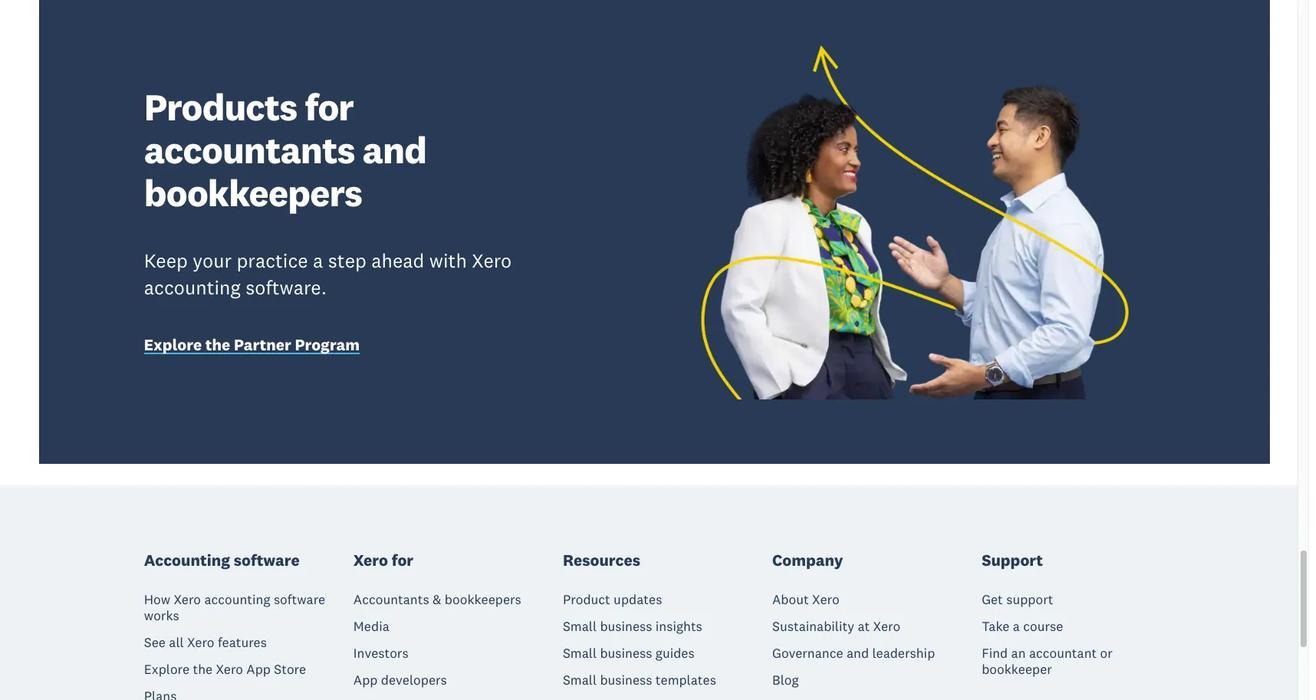 Task type: locate. For each thing, give the bounding box(es) containing it.
program
[[295, 335, 360, 355]]

small business guides
[[563, 645, 695, 662]]

business down the small business guides
[[600, 672, 652, 689]]

1 vertical spatial business
[[600, 645, 652, 662]]

2 vertical spatial small
[[563, 672, 597, 689]]

for for xero
[[392, 550, 413, 570]]

business for templates
[[600, 672, 652, 689]]

xero right how
[[174, 591, 201, 608]]

1 vertical spatial accounting
[[204, 591, 270, 608]]

sustainability
[[772, 618, 854, 635]]

0 horizontal spatial bookkeepers
[[144, 170, 362, 216]]

for inside the products for accountants and bookkeepers
[[305, 83, 354, 130]]

the left partner
[[205, 335, 230, 355]]

0 vertical spatial for
[[305, 83, 354, 130]]

ahead
[[371, 248, 424, 273]]

leadership
[[872, 645, 935, 662]]

1 vertical spatial explore
[[144, 661, 189, 678]]

accountants
[[353, 591, 429, 608]]

3 business from the top
[[600, 672, 652, 689]]

1 vertical spatial software
[[274, 591, 325, 608]]

0 vertical spatial software
[[234, 550, 300, 570]]

1 business from the top
[[600, 618, 652, 635]]

software up store
[[274, 591, 325, 608]]

xero inside how xero accounting software works
[[174, 591, 201, 608]]

governance
[[772, 645, 843, 662]]

app down the investors link
[[353, 672, 378, 689]]

at
[[858, 618, 870, 635]]

blog link
[[772, 672, 799, 689]]

small business guides link
[[563, 645, 695, 662]]

explore the xero app store link
[[144, 661, 306, 678]]

xero right all
[[187, 634, 214, 651]]

a right take
[[1013, 618, 1020, 635]]

1 vertical spatial and
[[847, 645, 869, 662]]

company
[[772, 550, 843, 570]]

product
[[563, 591, 610, 608]]

1 horizontal spatial bookkeepers
[[445, 591, 521, 608]]

and
[[362, 126, 426, 173], [847, 645, 869, 662]]

the for xero
[[193, 661, 213, 678]]

governance and leadership link
[[772, 645, 935, 662]]

product updates link
[[563, 591, 662, 608]]

accounting
[[144, 276, 241, 300], [204, 591, 270, 608]]

0 vertical spatial accounting
[[144, 276, 241, 300]]

features
[[218, 634, 267, 651]]

1 vertical spatial small
[[563, 645, 597, 662]]

templates
[[656, 672, 716, 689]]

2 vertical spatial business
[[600, 672, 652, 689]]

explore
[[144, 335, 202, 355], [144, 661, 189, 678]]

explore the partner program link
[[144, 335, 537, 359]]

0 horizontal spatial for
[[305, 83, 354, 130]]

the
[[205, 335, 230, 355], [193, 661, 213, 678]]

see
[[144, 634, 166, 651]]

take a course link
[[982, 618, 1063, 635]]

1 horizontal spatial for
[[392, 550, 413, 570]]

the down "see all xero features" "link" at the bottom of the page
[[193, 661, 213, 678]]

2 business from the top
[[600, 645, 652, 662]]

partner
[[234, 335, 291, 355]]

0 vertical spatial explore
[[144, 335, 202, 355]]

keep your practice a step ahead with xero accounting software.
[[144, 248, 512, 300]]

0 horizontal spatial a
[[313, 248, 323, 273]]

business down small business insights
[[600, 645, 652, 662]]

2 explore from the top
[[144, 661, 189, 678]]

blog
[[772, 672, 799, 689]]

about xero
[[772, 591, 839, 608]]

a left step
[[313, 248, 323, 273]]

product updates
[[563, 591, 662, 608]]

0 vertical spatial the
[[205, 335, 230, 355]]

accountants
[[144, 126, 355, 173]]

app down features
[[246, 661, 271, 678]]

1 small from the top
[[563, 618, 597, 635]]

small
[[563, 618, 597, 635], [563, 645, 597, 662], [563, 672, 597, 689]]

0 vertical spatial and
[[362, 126, 426, 173]]

0 horizontal spatial and
[[362, 126, 426, 173]]

3 small from the top
[[563, 672, 597, 689]]

accountants speaking to each other image
[[668, 42, 1165, 399]]

accounting down accounting software
[[204, 591, 270, 608]]

small business insights link
[[563, 618, 702, 635]]

2 small from the top
[[563, 645, 597, 662]]

how xero accounting software works
[[144, 591, 325, 624]]

app
[[246, 661, 271, 678], [353, 672, 378, 689]]

accounting down your
[[144, 276, 241, 300]]

bookkeepers
[[144, 170, 362, 216], [445, 591, 521, 608]]

works
[[144, 607, 179, 624]]

business
[[600, 618, 652, 635], [600, 645, 652, 662], [600, 672, 652, 689]]

1 horizontal spatial a
[[1013, 618, 1020, 635]]

bookkeepers up practice
[[144, 170, 362, 216]]

bookkeepers right &
[[445, 591, 521, 608]]

sustainability at xero link
[[772, 618, 900, 635]]

for
[[305, 83, 354, 130], [392, 550, 413, 570]]

small for small business templates
[[563, 672, 597, 689]]

1 explore from the top
[[144, 335, 202, 355]]

1 vertical spatial for
[[392, 550, 413, 570]]

0 vertical spatial small
[[563, 618, 597, 635]]

for for products
[[305, 83, 354, 130]]

software up how xero accounting software works 'link' at the left of page
[[234, 550, 300, 570]]

accounting inside keep your practice a step ahead with xero accounting software.
[[144, 276, 241, 300]]

see all xero features
[[144, 634, 267, 651]]

xero right with
[[472, 248, 512, 273]]

xero
[[472, 248, 512, 273], [353, 550, 388, 570], [174, 591, 201, 608], [812, 591, 839, 608], [873, 618, 900, 635], [187, 634, 214, 651], [216, 661, 243, 678]]

0 vertical spatial a
[[313, 248, 323, 273]]

software
[[234, 550, 300, 570], [274, 591, 325, 608]]

1 vertical spatial the
[[193, 661, 213, 678]]

business up the small business guides
[[600, 618, 652, 635]]

0 vertical spatial business
[[600, 618, 652, 635]]

xero up accountants
[[353, 550, 388, 570]]

support
[[1006, 591, 1053, 608]]

how xero accounting software works link
[[144, 591, 327, 624]]

a
[[313, 248, 323, 273], [1013, 618, 1020, 635]]

0 vertical spatial bookkeepers
[[144, 170, 362, 216]]



Task type: vqa. For each thing, say whether or not it's contained in the screenshot.
Accountants & bookkeepers
yes



Task type: describe. For each thing, give the bounding box(es) containing it.
products
[[144, 83, 297, 130]]

business for guides
[[600, 645, 652, 662]]

guides
[[656, 645, 695, 662]]

get support link
[[982, 591, 1053, 608]]

take
[[982, 618, 1010, 635]]

see all xero features link
[[144, 634, 267, 651]]

1 vertical spatial bookkeepers
[[445, 591, 521, 608]]

store
[[274, 661, 306, 678]]

xero right at
[[873, 618, 900, 635]]

practice
[[237, 248, 308, 273]]

xero down features
[[216, 661, 243, 678]]

media link
[[353, 618, 389, 635]]

&
[[433, 591, 441, 608]]

with
[[429, 248, 467, 273]]

explore the xero app store
[[144, 661, 306, 678]]

accounting software
[[144, 550, 300, 570]]

all
[[169, 634, 184, 651]]

get
[[982, 591, 1003, 608]]

investors link
[[353, 645, 409, 662]]

small for small business guides
[[563, 645, 597, 662]]

and inside the products for accountants and bookkeepers
[[362, 126, 426, 173]]

app developers link
[[353, 672, 447, 689]]

products for accountants and bookkeepers
[[144, 83, 426, 216]]

developers
[[381, 672, 447, 689]]

1 horizontal spatial app
[[353, 672, 378, 689]]

how
[[144, 591, 170, 608]]

explore for explore the xero app store
[[144, 661, 189, 678]]

find an accountant or bookkeeper link
[[982, 645, 1165, 678]]

find
[[982, 645, 1008, 662]]

1 horizontal spatial and
[[847, 645, 869, 662]]

course
[[1023, 618, 1063, 635]]

accountants & bookkeepers
[[353, 591, 521, 608]]

small business templates link
[[563, 672, 716, 689]]

bookkeepers inside the products for accountants and bookkeepers
[[144, 170, 362, 216]]

media
[[353, 618, 389, 635]]

find an accountant or bookkeeper
[[982, 645, 1113, 678]]

the for partner
[[205, 335, 230, 355]]

resources
[[563, 550, 640, 570]]

0 horizontal spatial app
[[246, 661, 271, 678]]

get support
[[982, 591, 1053, 608]]

step
[[328, 248, 366, 273]]

a inside keep your practice a step ahead with xero accounting software.
[[313, 248, 323, 273]]

xero up sustainability at xero link
[[812, 591, 839, 608]]

xero inside keep your practice a step ahead with xero accounting software.
[[472, 248, 512, 273]]

accountants & bookkeepers link
[[353, 591, 521, 608]]

accountant
[[1029, 645, 1097, 662]]

accounting
[[144, 550, 230, 570]]

small business insights
[[563, 618, 702, 635]]

small for small business insights
[[563, 618, 597, 635]]

an
[[1011, 645, 1026, 662]]

explore the partner program
[[144, 335, 360, 355]]

business for insights
[[600, 618, 652, 635]]

insights
[[656, 618, 702, 635]]

explore for explore the partner program
[[144, 335, 202, 355]]

software.
[[246, 276, 327, 300]]

take a course
[[982, 618, 1063, 635]]

investors
[[353, 645, 409, 662]]

about xero link
[[772, 591, 839, 608]]

keep
[[144, 248, 188, 273]]

governance and leadership
[[772, 645, 935, 662]]

accounting inside how xero accounting software works
[[204, 591, 270, 608]]

xero for
[[353, 550, 413, 570]]

support
[[982, 550, 1043, 570]]

small business templates
[[563, 672, 716, 689]]

updates
[[614, 591, 662, 608]]

sustainability at xero
[[772, 618, 900, 635]]

about
[[772, 591, 809, 608]]

1 vertical spatial a
[[1013, 618, 1020, 635]]

your
[[193, 248, 232, 273]]

software inside how xero accounting software works
[[274, 591, 325, 608]]

app developers
[[353, 672, 447, 689]]

or
[[1100, 645, 1113, 662]]

bookkeeper
[[982, 661, 1052, 678]]



